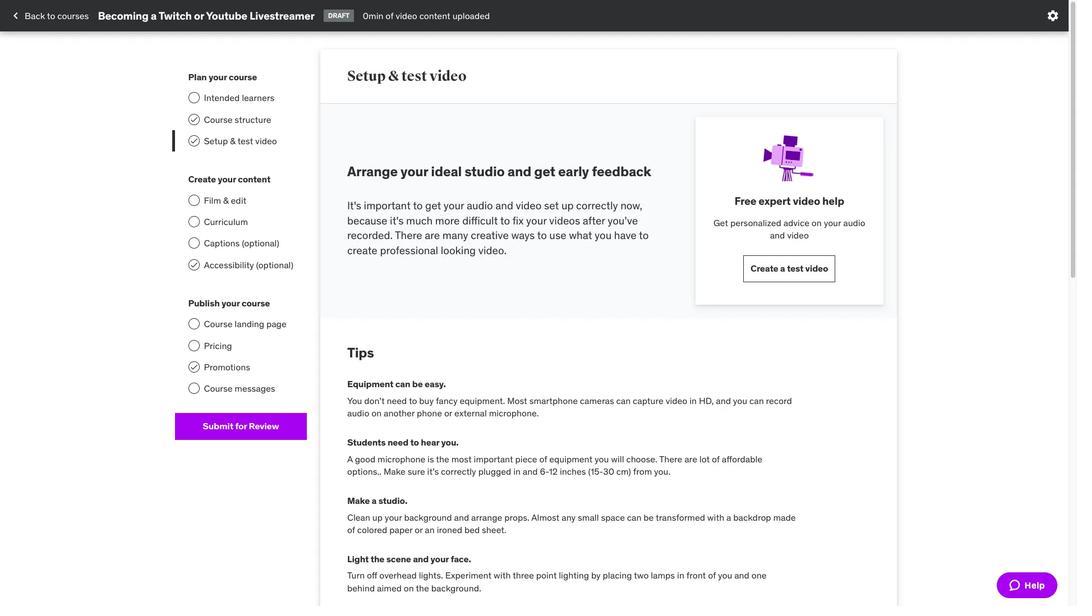 Task type: locate. For each thing, give the bounding box(es) containing it.
small
[[578, 512, 599, 523]]

completed element down plan
[[188, 114, 200, 125]]

2 horizontal spatial or
[[445, 408, 453, 419]]

2 horizontal spatial on
[[812, 217, 822, 228]]

0 vertical spatial completed image
[[189, 136, 198, 145]]

0 horizontal spatial there
[[395, 229, 422, 242]]

1 vertical spatial setup & test video
[[204, 135, 277, 146]]

equipment
[[347, 379, 394, 390]]

0 vertical spatial important
[[364, 199, 411, 212]]

plan
[[188, 71, 207, 83]]

1 incomplete image from the top
[[188, 92, 200, 103]]

or
[[194, 9, 204, 22], [445, 408, 453, 419], [415, 524, 423, 535]]

1 horizontal spatial test
[[402, 67, 427, 85]]

audio inside the get personalized advice on your audio and video
[[844, 217, 866, 228]]

2 vertical spatial the
[[416, 583, 429, 594]]

point
[[536, 570, 557, 581]]

get up much
[[426, 199, 441, 212]]

of right 0min on the left top of the page
[[386, 10, 394, 21]]

correctly up the after
[[577, 199, 618, 212]]

your inside the get personalized advice on your audio and video
[[824, 217, 842, 228]]

1 completed element from the top
[[188, 114, 200, 125]]

video inside equipment can be easy. you don't need to buy fancy equipment. most smartphone cameras can capture video in hd, and you can record audio on another phone or external microphone.
[[666, 395, 688, 406]]

completed image inside "course structure" link
[[189, 115, 198, 124]]

0 horizontal spatial make
[[347, 495, 370, 507]]

2 vertical spatial or
[[415, 524, 423, 535]]

completed element inside "setup & test video" link
[[188, 135, 200, 146]]

1 vertical spatial correctly
[[441, 466, 476, 477]]

you
[[595, 229, 612, 242], [734, 395, 748, 406], [595, 453, 609, 465], [719, 570, 733, 581]]

0 horizontal spatial audio
[[347, 408, 370, 419]]

face.
[[451, 554, 471, 565]]

can left record
[[750, 395, 764, 406]]

incomplete image for captions (optional)
[[188, 238, 200, 249]]

and up the fix
[[496, 199, 514, 212]]

create up incomplete icon
[[188, 174, 216, 185]]

set
[[544, 199, 559, 212]]

audio up difficult
[[467, 199, 493, 212]]

or right the twitch
[[194, 9, 204, 22]]

0 horizontal spatial get
[[426, 199, 441, 212]]

be left the easy.
[[412, 379, 423, 390]]

or inside equipment can be easy. you don't need to buy fancy equipment. most smartphone cameras can capture video in hd, and you can record audio on another phone or external microphone.
[[445, 408, 453, 419]]

2 horizontal spatial the
[[436, 453, 450, 465]]

to left the buy
[[409, 395, 417, 406]]

incomplete image inside curriculum link
[[188, 216, 200, 227]]

completed element inside "course structure" link
[[188, 114, 200, 125]]

1 course from the top
[[204, 114, 233, 125]]

most
[[508, 395, 528, 406]]

(optional)
[[242, 238, 279, 249], [256, 259, 294, 270]]

on down the overhead
[[404, 583, 414, 594]]

0 vertical spatial completed image
[[189, 115, 198, 124]]

submit for review
[[203, 421, 279, 432]]

0 horizontal spatial setup
[[204, 135, 228, 146]]

audio inside it's important to get your audio and video set up correctly now, because it's much more difficult to fix your videos after you've recorded. there are many creative ways to use what you have to create professional looking video.
[[467, 199, 493, 212]]

1 vertical spatial be
[[644, 512, 654, 523]]

audio for help
[[844, 217, 866, 228]]

course inside course messages link
[[204, 383, 233, 394]]

incomplete image
[[188, 195, 200, 206]]

two
[[634, 570, 649, 581]]

and right hd,
[[716, 395, 731, 406]]

course inside course landing page link
[[204, 318, 233, 330]]

arrange your ideal studio and get early feedback
[[347, 163, 652, 180]]

1 horizontal spatial setup
[[347, 67, 386, 85]]

1 horizontal spatial get
[[535, 163, 556, 180]]

on inside the get personalized advice on your audio and video
[[812, 217, 822, 228]]

have
[[615, 229, 637, 242]]

create
[[347, 244, 378, 257]]

to right have
[[639, 229, 649, 242]]

backdrop
[[734, 512, 772, 523]]

completed element for course
[[188, 114, 200, 125]]

course up intended learners "link"
[[229, 71, 257, 83]]

and down piece
[[523, 466, 538, 477]]

incomplete image down plan
[[188, 92, 200, 103]]

on inside equipment can be easy. you don't need to buy fancy equipment. most smartphone cameras can capture video in hd, and you can record audio on another phone or external microphone.
[[372, 408, 382, 419]]

cameras
[[580, 395, 615, 406]]

and inside the get personalized advice on your audio and video
[[771, 230, 786, 241]]

incomplete image
[[188, 92, 200, 103], [188, 216, 200, 227], [188, 238, 200, 249], [188, 318, 200, 330], [188, 340, 200, 351], [188, 383, 200, 394]]

important up the it's
[[364, 199, 411, 212]]

1 vertical spatial (optional)
[[256, 259, 294, 270]]

0 horizontal spatial in
[[514, 466, 521, 477]]

the right "is"
[[436, 453, 450, 465]]

of
[[386, 10, 394, 21], [540, 453, 547, 465], [712, 453, 720, 465], [347, 524, 355, 535], [709, 570, 716, 581]]

0 vertical spatial or
[[194, 9, 204, 22]]

2 completed element from the top
[[188, 135, 200, 146]]

1 horizontal spatial correctly
[[577, 199, 618, 212]]

get left 'early'
[[535, 163, 556, 180]]

can inside make a studio. clean up your background and arrange props. almost any small space can be transformed with a backdrop made of colored paper or an ironed bed sheet.
[[627, 512, 642, 523]]

2 completed image from the top
[[189, 363, 198, 372]]

completed image left "promotions" at the bottom
[[189, 363, 198, 372]]

cm)
[[617, 466, 631, 477]]

more
[[435, 214, 460, 227]]

test
[[402, 67, 427, 85], [238, 135, 253, 146], [788, 263, 804, 274]]

completed image for setup & test video
[[189, 136, 198, 145]]

4 completed element from the top
[[188, 362, 200, 373]]

0 horizontal spatial test
[[238, 135, 253, 146]]

most
[[452, 453, 472, 465]]

2 course from the top
[[204, 318, 233, 330]]

1 horizontal spatial with
[[708, 512, 725, 523]]

many
[[443, 229, 469, 242]]

completed element left "promotions" at the bottom
[[188, 362, 200, 373]]

to inside "link"
[[47, 10, 55, 21]]

learners
[[242, 92, 275, 103]]

and up lights.
[[413, 554, 429, 565]]

much
[[406, 214, 433, 227]]

easy.
[[425, 379, 446, 390]]

0 horizontal spatial up
[[373, 512, 383, 523]]

& for film & edit link
[[223, 195, 229, 206]]

up inside make a studio. clean up your background and arrange props. almost any small space can be transformed with a backdrop made of colored paper or an ironed bed sheet.
[[373, 512, 383, 523]]

0 horizontal spatial on
[[372, 408, 382, 419]]

in left front
[[678, 570, 685, 581]]

0 vertical spatial (optional)
[[242, 238, 279, 249]]

is
[[428, 453, 434, 465]]

completed image
[[189, 136, 198, 145], [189, 260, 198, 269]]

film & edit
[[204, 195, 247, 206]]

creative
[[471, 229, 509, 242]]

another
[[384, 408, 415, 419]]

space
[[601, 512, 625, 523]]

with right transformed
[[708, 512, 725, 523]]

in inside light the scene and your face. turn off overhead lights. experiment with three point lighting by placing two lamps in front of you and one behind aimed on the background.
[[678, 570, 685, 581]]

a left the twitch
[[151, 9, 157, 22]]

early
[[559, 163, 589, 180]]

inches
[[560, 466, 586, 477]]

0 horizontal spatial with
[[494, 570, 511, 581]]

1 vertical spatial there
[[660, 453, 683, 465]]

course for course structure
[[204, 114, 233, 125]]

2 vertical spatial audio
[[347, 408, 370, 419]]

intended learners
[[204, 92, 275, 103]]

2 horizontal spatial &
[[388, 67, 399, 85]]

are left 'lot'
[[685, 453, 698, 465]]

pricing link
[[175, 335, 307, 356]]

1 vertical spatial completed image
[[189, 260, 198, 269]]

completed image inside promotions link
[[189, 363, 198, 372]]

are down much
[[425, 229, 440, 242]]

completed image down plan
[[189, 115, 198, 124]]

to up much
[[413, 199, 423, 212]]

of inside make a studio. clean up your background and arrange props. almost any small space can be transformed with a backdrop made of colored paper or an ironed bed sheet.
[[347, 524, 355, 535]]

(optional) up accessibility (optional)
[[242, 238, 279, 249]]

livestreamer
[[250, 9, 315, 22]]

with left three
[[494, 570, 511, 581]]

incomplete image inside the "pricing" link
[[188, 340, 200, 351]]

affordable
[[722, 453, 763, 465]]

and
[[508, 163, 532, 180], [496, 199, 514, 212], [771, 230, 786, 241], [716, 395, 731, 406], [523, 466, 538, 477], [454, 512, 469, 523], [413, 554, 429, 565], [735, 570, 750, 581]]

completed image for course structure
[[189, 115, 198, 124]]

4 incomplete image from the top
[[188, 318, 200, 330]]

students need to hear you. a good microphone is the most important piece of equipment you will choose. there are lot of affordable options.. make sure it's correctly plugged in and 6-12 inches (15-30 cm) from you.
[[347, 437, 763, 477]]

the
[[436, 453, 450, 465], [371, 554, 385, 565], [416, 583, 429, 594]]

content up film & edit link
[[238, 174, 271, 185]]

1 vertical spatial with
[[494, 570, 511, 581]]

you down the after
[[595, 229, 612, 242]]

0 horizontal spatial &
[[223, 195, 229, 206]]

1 horizontal spatial are
[[685, 453, 698, 465]]

completed element left accessibility
[[188, 259, 200, 270]]

1 vertical spatial content
[[238, 174, 271, 185]]

0 vertical spatial audio
[[467, 199, 493, 212]]

0 vertical spatial get
[[535, 163, 556, 180]]

a left backdrop
[[727, 512, 732, 523]]

to right back
[[47, 10, 55, 21]]

to left use
[[537, 229, 547, 242]]

there
[[395, 229, 422, 242], [660, 453, 683, 465]]

6 incomplete image from the top
[[188, 383, 200, 394]]

pricing
[[204, 340, 232, 351]]

1 vertical spatial important
[[474, 453, 513, 465]]

incomplete image left pricing
[[188, 340, 200, 351]]

or down fancy at the bottom left
[[445, 408, 453, 419]]

you right front
[[719, 570, 733, 581]]

3 course from the top
[[204, 383, 233, 394]]

1 horizontal spatial on
[[404, 583, 414, 594]]

3 completed element from the top
[[188, 259, 200, 270]]

ironed
[[437, 524, 463, 535]]

1 vertical spatial on
[[372, 408, 382, 419]]

content left uploaded
[[420, 10, 451, 21]]

need up another
[[387, 395, 407, 406]]

2 vertical spatial on
[[404, 583, 414, 594]]

video inside the get personalized advice on your audio and video
[[788, 230, 809, 241]]

1 vertical spatial make
[[347, 495, 370, 507]]

your up lights.
[[431, 554, 449, 565]]

course down "promotions" at the bottom
[[204, 383, 233, 394]]

feedback
[[592, 163, 652, 180]]

you. right from
[[655, 466, 671, 477]]

behind
[[347, 583, 375, 594]]

get inside it's important to get your audio and video set up correctly now, because it's much more difficult to fix your videos after you've recorded. there are many creative ways to use what you have to create professional looking video.
[[426, 199, 441, 212]]

1 vertical spatial course
[[204, 318, 233, 330]]

light the scene and your face. turn off overhead lights. experiment with three point lighting by placing two lamps in front of you and one behind aimed on the background.
[[347, 554, 767, 594]]

you inside light the scene and your face. turn off overhead lights. experiment with three point lighting by placing two lamps in front of you and one behind aimed on the background.
[[719, 570, 733, 581]]

setup
[[347, 67, 386, 85], [204, 135, 228, 146]]

background.
[[432, 583, 481, 594]]

course for plan your course
[[229, 71, 257, 83]]

create down personalized
[[751, 263, 779, 274]]

completed image
[[189, 115, 198, 124], [189, 363, 198, 372]]

in inside equipment can be easy. you don't need to buy fancy equipment. most smartphone cameras can capture video in hd, and you can record audio on another phone or external microphone.
[[690, 395, 697, 406]]

0 vertical spatial up
[[562, 199, 574, 212]]

course for course messages
[[204, 383, 233, 394]]

1 horizontal spatial content
[[420, 10, 451, 21]]

0 horizontal spatial are
[[425, 229, 440, 242]]

to inside equipment can be easy. you don't need to buy fancy equipment. most smartphone cameras can capture video in hd, and you can record audio on another phone or external microphone.
[[409, 395, 417, 406]]

course up landing
[[242, 298, 270, 309]]

publish
[[188, 298, 220, 309]]

can up another
[[396, 379, 411, 390]]

1 horizontal spatial in
[[678, 570, 685, 581]]

course structure
[[204, 114, 271, 125]]

2 vertical spatial course
[[204, 383, 233, 394]]

1 completed image from the top
[[189, 136, 198, 145]]

and inside equipment can be easy. you don't need to buy fancy equipment. most smartphone cameras can capture video in hd, and you can record audio on another phone or external microphone.
[[716, 395, 731, 406]]

important up plugged
[[474, 453, 513, 465]]

fancy
[[436, 395, 458, 406]]

course inside "course structure" link
[[204, 114, 233, 125]]

a
[[347, 453, 353, 465]]

course for publish your course
[[242, 298, 270, 309]]

0 horizontal spatial content
[[238, 174, 271, 185]]

1 horizontal spatial or
[[415, 524, 423, 535]]

course landing page link
[[175, 313, 307, 335]]

1 horizontal spatial you.
[[655, 466, 671, 477]]

a for twitch
[[151, 9, 157, 22]]

a
[[151, 9, 157, 22], [781, 263, 786, 274], [372, 495, 377, 507], [727, 512, 732, 523]]

on down don't
[[372, 408, 382, 419]]

there up 'professional'
[[395, 229, 422, 242]]

important
[[364, 199, 411, 212], [474, 453, 513, 465]]

incomplete image inside intended learners "link"
[[188, 92, 200, 103]]

you. right hear
[[441, 437, 459, 448]]

of down clean at the left
[[347, 524, 355, 535]]

draft
[[328, 11, 350, 20]]

on inside light the scene and your face. turn off overhead lights. experiment with three point lighting by placing two lamps in front of you and one behind aimed on the background.
[[404, 583, 414, 594]]

ways
[[512, 229, 535, 242]]

create
[[188, 174, 216, 185], [751, 263, 779, 274]]

2 vertical spatial in
[[678, 570, 685, 581]]

1 horizontal spatial there
[[660, 453, 683, 465]]

1 vertical spatial completed image
[[189, 363, 198, 372]]

completed element for setup
[[188, 135, 200, 146]]

or left the an
[[415, 524, 423, 535]]

&
[[388, 67, 399, 85], [230, 135, 236, 146], [223, 195, 229, 206]]

1 vertical spatial get
[[426, 199, 441, 212]]

0 vertical spatial create
[[188, 174, 216, 185]]

1 vertical spatial or
[[445, 408, 453, 419]]

1 horizontal spatial create
[[751, 263, 779, 274]]

1 vertical spatial &
[[230, 135, 236, 146]]

1 vertical spatial are
[[685, 453, 698, 465]]

back to courses
[[25, 10, 89, 21]]

you inside it's important to get your audio and video set up correctly now, because it's much more difficult to fix your videos after you've recorded. there are many creative ways to use what you have to create professional looking video.
[[595, 229, 612, 242]]

in inside students need to hear you. a good microphone is the most important piece of equipment you will choose. there are lot of affordable options.. make sure it's correctly plugged in and 6-12 inches (15-30 cm) from you.
[[514, 466, 521, 477]]

and inside students need to hear you. a good microphone is the most important piece of equipment you will choose. there are lot of affordable options.. make sure it's correctly plugged in and 6-12 inches (15-30 cm) from you.
[[523, 466, 538, 477]]

1 horizontal spatial &
[[230, 135, 236, 146]]

lot
[[700, 453, 710, 465]]

(optional) inside captions (optional) link
[[242, 238, 279, 249]]

1 horizontal spatial important
[[474, 453, 513, 465]]

1 horizontal spatial setup & test video
[[347, 67, 467, 85]]

completed image down "course structure" link
[[189, 136, 198, 145]]

1 vertical spatial up
[[373, 512, 383, 523]]

any
[[562, 512, 576, 523]]

1 vertical spatial setup
[[204, 135, 228, 146]]

(optional) inside accessibility (optional) link
[[256, 259, 294, 270]]

0 horizontal spatial important
[[364, 199, 411, 212]]

on right advice
[[812, 217, 822, 228]]

correctly down most
[[441, 466, 476, 477]]

completed element
[[188, 114, 200, 125], [188, 135, 200, 146], [188, 259, 200, 270], [188, 362, 200, 373]]

of inside light the scene and your face. turn off overhead lights. experiment with three point lighting by placing two lamps in front of you and one behind aimed on the background.
[[709, 570, 716, 581]]

up up colored
[[373, 512, 383, 523]]

make down microphone
[[384, 466, 406, 477]]

course
[[204, 114, 233, 125], [204, 318, 233, 330], [204, 383, 233, 394]]

1 completed image from the top
[[189, 115, 198, 124]]

you right hd,
[[734, 395, 748, 406]]

0 vertical spatial in
[[690, 395, 697, 406]]

0 vertical spatial on
[[812, 217, 822, 228]]

make up clean at the left
[[347, 495, 370, 507]]

1 horizontal spatial audio
[[467, 199, 493, 212]]

lamps
[[651, 570, 675, 581]]

sure
[[408, 466, 425, 477]]

your up paper
[[385, 512, 402, 523]]

0 vertical spatial need
[[387, 395, 407, 406]]

incomplete image down publish
[[188, 318, 200, 330]]

on
[[812, 217, 822, 228], [372, 408, 382, 419], [404, 583, 414, 594]]

2 incomplete image from the top
[[188, 216, 200, 227]]

and down advice
[[771, 230, 786, 241]]

of right front
[[709, 570, 716, 581]]

up up 'videos'
[[562, 199, 574, 212]]

2 completed image from the top
[[189, 260, 198, 269]]

options..
[[347, 466, 382, 477]]

your
[[209, 71, 227, 83], [401, 163, 428, 180], [218, 174, 236, 185], [444, 199, 464, 212], [527, 214, 547, 227], [824, 217, 842, 228], [222, 298, 240, 309], [385, 512, 402, 523], [431, 554, 449, 565]]

create a test video
[[751, 263, 829, 274]]

completed image inside accessibility (optional) link
[[189, 260, 198, 269]]

the up off
[[371, 554, 385, 565]]

2 horizontal spatial audio
[[844, 217, 866, 228]]

of up 6-
[[540, 453, 547, 465]]

to left the fix
[[501, 214, 510, 227]]

audio down help
[[844, 217, 866, 228]]

5 incomplete image from the top
[[188, 340, 200, 351]]

are inside students need to hear you. a good microphone is the most important piece of equipment you will choose. there are lot of affordable options.. make sure it's correctly plugged in and 6-12 inches (15-30 cm) from you.
[[685, 453, 698, 465]]

course down intended
[[204, 114, 233, 125]]

audio down you
[[347, 408, 370, 419]]

in left hd,
[[690, 395, 697, 406]]

your down help
[[824, 217, 842, 228]]

completed element inside accessibility (optional) link
[[188, 259, 200, 270]]

to inside students need to hear you. a good microphone is the most important piece of equipment you will choose. there are lot of affordable options.. make sure it's correctly plugged in and 6-12 inches (15-30 cm) from you.
[[411, 437, 419, 448]]

a down the get personalized advice on your audio and video
[[781, 263, 786, 274]]

0 vertical spatial course
[[204, 114, 233, 125]]

1 vertical spatial course
[[242, 298, 270, 309]]

completed image left accessibility
[[189, 260, 198, 269]]

free expert video help
[[735, 194, 845, 208]]

get personalized advice on your audio and video
[[714, 217, 866, 241]]

your right the fix
[[527, 214, 547, 227]]

incomplete image inside course messages link
[[188, 383, 200, 394]]

1 vertical spatial create
[[751, 263, 779, 274]]

completed image inside "setup & test video" link
[[189, 136, 198, 145]]

make
[[384, 466, 406, 477], [347, 495, 370, 507]]

and up the bed
[[454, 512, 469, 523]]

studio.
[[379, 495, 408, 507]]

1 vertical spatial in
[[514, 466, 521, 477]]

can right space
[[627, 512, 642, 523]]

3 incomplete image from the top
[[188, 238, 200, 249]]

1 horizontal spatial the
[[416, 583, 429, 594]]

0 vertical spatial are
[[425, 229, 440, 242]]

be left transformed
[[644, 512, 654, 523]]

important inside students need to hear you. a good microphone is the most important piece of equipment you will choose. there are lot of affordable options.. make sure it's correctly plugged in and 6-12 inches (15-30 cm) from you.
[[474, 453, 513, 465]]

0 horizontal spatial be
[[412, 379, 423, 390]]

incomplete image left captions
[[188, 238, 200, 249]]

incomplete image for curriculum
[[188, 216, 200, 227]]

1 horizontal spatial be
[[644, 512, 654, 523]]

incomplete image inside course landing page link
[[188, 318, 200, 330]]

there right choose.
[[660, 453, 683, 465]]

2 horizontal spatial test
[[788, 263, 804, 274]]

course up pricing
[[204, 318, 233, 330]]

0 vertical spatial course
[[229, 71, 257, 83]]

completed element down "course structure" link
[[188, 135, 200, 146]]

a left studio.
[[372, 495, 377, 507]]

0 vertical spatial there
[[395, 229, 422, 242]]

0 horizontal spatial you.
[[441, 437, 459, 448]]

in down piece
[[514, 466, 521, 477]]

1 horizontal spatial up
[[562, 199, 574, 212]]

you
[[347, 395, 362, 406]]

audio for studio
[[467, 199, 493, 212]]

incomplete image left course messages
[[188, 383, 200, 394]]

0 vertical spatial be
[[412, 379, 423, 390]]

in
[[690, 395, 697, 406], [514, 466, 521, 477], [678, 570, 685, 581]]

0 horizontal spatial setup & test video
[[204, 135, 277, 146]]

1 vertical spatial audio
[[844, 217, 866, 228]]

incomplete image inside captions (optional) link
[[188, 238, 200, 249]]

help
[[823, 194, 845, 208]]

to left hear
[[411, 437, 419, 448]]

now,
[[621, 199, 643, 212]]

be inside make a studio. clean up your background and arrange props. almost any small space can be transformed with a backdrop made of colored paper or an ironed bed sheet.
[[644, 512, 654, 523]]

(15-
[[589, 466, 604, 477]]

(optional) down captions (optional)
[[256, 259, 294, 270]]

incomplete image for course messages
[[188, 383, 200, 394]]

0 horizontal spatial correctly
[[441, 466, 476, 477]]

1 vertical spatial you.
[[655, 466, 671, 477]]

the down lights.
[[416, 583, 429, 594]]

0 vertical spatial with
[[708, 512, 725, 523]]

you up (15-
[[595, 453, 609, 465]]

a for test
[[781, 263, 786, 274]]

incomplete image down incomplete icon
[[188, 216, 200, 227]]

0 vertical spatial correctly
[[577, 199, 618, 212]]



Task type: vqa. For each thing, say whether or not it's contained in the screenshot.
and within the Make a studio. Clean up your background and arrange props. Almost any small space can be transformed with a backdrop made of colored paper or an ironed bed sheet.
yes



Task type: describe. For each thing, give the bounding box(es) containing it.
your right plan
[[209, 71, 227, 83]]

after
[[583, 214, 606, 227]]

a for studio.
[[372, 495, 377, 507]]

recorded.
[[347, 229, 393, 242]]

film
[[204, 195, 221, 206]]

equipment
[[550, 453, 593, 465]]

course messages
[[204, 383, 275, 394]]

need inside students need to hear you. a good microphone is the most important piece of equipment you will choose. there are lot of affordable options.. make sure it's correctly plugged in and 6-12 inches (15-30 cm) from you.
[[388, 437, 409, 448]]

audio inside equipment can be easy. you don't need to buy fancy equipment. most smartphone cameras can capture video in hd, and you can record audio on another phone or external microphone.
[[347, 408, 370, 419]]

uploaded
[[453, 10, 490, 21]]

(optional) for accessibility (optional)
[[256, 259, 294, 270]]

publish your course
[[188, 298, 270, 309]]

are inside it's important to get your audio and video set up correctly now, because it's much more difficult to fix your videos after you've recorded. there are many creative ways to use what you have to create professional looking video.
[[425, 229, 440, 242]]

up inside it's important to get your audio and video set up correctly now, because it's much more difficult to fix your videos after you've recorded. there are many creative ways to use what you have to create professional looking video.
[[562, 199, 574, 212]]

0 vertical spatial &
[[388, 67, 399, 85]]

colored
[[357, 524, 388, 535]]

correctly inside students need to hear you. a good microphone is the most important piece of equipment you will choose. there are lot of affordable options.. make sure it's correctly plugged in and 6-12 inches (15-30 cm) from you.
[[441, 466, 476, 477]]

experiment
[[446, 570, 492, 581]]

0 vertical spatial content
[[420, 10, 451, 21]]

correctly inside it's important to get your audio and video set up correctly now, because it's much more difficult to fix your videos after you've recorded. there are many creative ways to use what you have to create professional looking video.
[[577, 199, 618, 212]]

clean
[[347, 512, 370, 523]]

incomplete image for course landing page
[[188, 318, 200, 330]]

or inside make a studio. clean up your background and arrange props. almost any small space can be transformed with a backdrop made of colored paper or an ironed bed sheet.
[[415, 524, 423, 535]]

completed element for accessibility
[[188, 259, 200, 270]]

create for create your content
[[188, 174, 216, 185]]

you inside equipment can be easy. you don't need to buy fancy equipment. most smartphone cameras can capture video in hd, and you can record audio on another phone or external microphone.
[[734, 395, 748, 406]]

landing
[[235, 318, 264, 330]]

of for students need to hear you. a good microphone is the most important piece of equipment you will choose. there are lot of affordable options.. make sure it's correctly plugged in and 6-12 inches (15-30 cm) from you.
[[712, 453, 720, 465]]

completed image for accessibility (optional)
[[189, 260, 198, 269]]

personalized
[[731, 217, 782, 228]]

video.
[[479, 244, 507, 257]]

and left the one
[[735, 570, 750, 581]]

bed
[[465, 524, 480, 535]]

difficult
[[463, 214, 498, 227]]

0 horizontal spatial or
[[194, 9, 204, 22]]

you inside students need to hear you. a good microphone is the most important piece of equipment you will choose. there are lot of affordable options.. make sure it's correctly plugged in and 6-12 inches (15-30 cm) from you.
[[595, 453, 609, 465]]

the inside students need to hear you. a good microphone is the most important piece of equipment you will choose. there are lot of affordable options.. make sure it's correctly plugged in and 6-12 inches (15-30 cm) from you.
[[436, 453, 450, 465]]

create a test video link
[[744, 255, 836, 282]]

course for course landing page
[[204, 318, 233, 330]]

& for "setup & test video" link
[[230, 135, 236, 146]]

equipment.
[[460, 395, 505, 406]]

tips
[[347, 344, 374, 361]]

accessibility
[[204, 259, 254, 270]]

create your content
[[188, 174, 271, 185]]

make inside students need to hear you. a good microphone is the most important piece of equipment you will choose. there are lot of affordable options.. make sure it's correctly plugged in and 6-12 inches (15-30 cm) from you.
[[384, 466, 406, 477]]

make inside make a studio. clean up your background and arrange props. almost any small space can be transformed with a backdrop made of colored paper or an ironed bed sheet.
[[347, 495, 370, 507]]

microphone
[[378, 453, 426, 465]]

curriculum link
[[175, 211, 307, 233]]

create for create a test video
[[751, 263, 779, 274]]

promotions link
[[175, 356, 307, 378]]

0min of video content uploaded
[[363, 10, 490, 21]]

captions
[[204, 238, 240, 249]]

and inside make a studio. clean up your background and arrange props. almost any small space can be transformed with a backdrop made of colored paper or an ironed bed sheet.
[[454, 512, 469, 523]]

0 horizontal spatial the
[[371, 554, 385, 565]]

0 vertical spatial you.
[[441, 437, 459, 448]]

ideal
[[431, 163, 462, 180]]

1 vertical spatial test
[[238, 135, 253, 146]]

hd,
[[699, 395, 714, 406]]

important inside it's important to get your audio and video set up correctly now, because it's much more difficult to fix your videos after you've recorded. there are many creative ways to use what you have to create professional looking video.
[[364, 199, 411, 212]]

scene
[[387, 554, 411, 565]]

your up more
[[444, 199, 464, 212]]

front
[[687, 570, 706, 581]]

film & edit link
[[175, 189, 307, 211]]

back
[[25, 10, 45, 21]]

completed element inside promotions link
[[188, 362, 200, 373]]

your up course landing page link at the left of the page
[[222, 298, 240, 309]]

twitch
[[159, 9, 192, 22]]

phone
[[417, 408, 442, 419]]

sheet.
[[482, 524, 507, 535]]

arrange
[[472, 512, 503, 523]]

it's
[[390, 214, 404, 227]]

there inside students need to hear you. a good microphone is the most important piece of equipment you will choose. there are lot of affordable options.. make sure it's correctly plugged in and 6-12 inches (15-30 cm) from you.
[[660, 453, 683, 465]]

edit
[[231, 195, 247, 206]]

12
[[549, 466, 558, 477]]

three
[[513, 570, 534, 581]]

from
[[634, 466, 652, 477]]

structure
[[235, 114, 271, 125]]

for
[[235, 421, 247, 432]]

and inside it's important to get your audio and video set up correctly now, because it's much more difficult to fix your videos after you've recorded. there are many creative ways to use what you have to create professional looking video.
[[496, 199, 514, 212]]

advice
[[784, 217, 810, 228]]

setup & test video link
[[175, 130, 307, 152]]

2 vertical spatial test
[[788, 263, 804, 274]]

hear
[[421, 437, 440, 448]]

0min
[[363, 10, 384, 21]]

(optional) for captions (optional)
[[242, 238, 279, 249]]

intended learners link
[[175, 87, 307, 109]]

don't
[[364, 395, 385, 406]]

capture
[[633, 395, 664, 406]]

0 vertical spatial setup
[[347, 67, 386, 85]]

your inside light the scene and your face. turn off overhead lights. experiment with three point lighting by placing two lamps in front of you and one behind aimed on the background.
[[431, 554, 449, 565]]

overhead
[[380, 570, 417, 581]]

turn
[[347, 570, 365, 581]]

it's
[[427, 466, 439, 477]]

your up the film & edit
[[218, 174, 236, 185]]

fix
[[513, 214, 524, 227]]

youtube
[[206, 9, 248, 22]]

made
[[774, 512, 796, 523]]

completed image for promotions
[[189, 363, 198, 372]]

buy
[[420, 395, 434, 406]]

your inside make a studio. clean up your background and arrange props. almost any small space can be transformed with a backdrop made of colored paper or an ironed bed sheet.
[[385, 512, 402, 523]]

your left ideal
[[401, 163, 428, 180]]

promotions
[[204, 362, 250, 373]]

what
[[569, 229, 592, 242]]

becoming a twitch or youtube livestreamer
[[98, 9, 315, 22]]

of for make a studio. clean up your background and arrange props. almost any small space can be transformed with a backdrop made of colored paper or an ironed bed sheet.
[[347, 524, 355, 535]]

you've
[[608, 214, 638, 227]]

equipment can be easy. you don't need to buy fancy equipment. most smartphone cameras can capture video in hd, and you can record audio on another phone or external microphone.
[[347, 379, 793, 419]]

transformed
[[656, 512, 706, 523]]

lights.
[[419, 570, 443, 581]]

incomplete image for pricing
[[188, 340, 200, 351]]

be inside equipment can be easy. you don't need to buy fancy equipment. most smartphone cameras can capture video in hd, and you can record audio on another phone or external microphone.
[[412, 379, 423, 390]]

and right studio
[[508, 163, 532, 180]]

props.
[[505, 512, 530, 523]]

by
[[592, 570, 601, 581]]

with inside make a studio. clean up your background and arrange props. almost any small space can be transformed with a backdrop made of colored paper or an ironed bed sheet.
[[708, 512, 725, 523]]

can left capture
[[617, 395, 631, 406]]

accessibility (optional)
[[204, 259, 294, 270]]

plan your course
[[188, 71, 257, 83]]

plugged
[[479, 466, 512, 477]]

studio
[[465, 163, 505, 180]]

accessibility (optional) link
[[175, 254, 307, 276]]

of for light the scene and your face. turn off overhead lights. experiment with three point lighting by placing two lamps in front of you and one behind aimed on the background.
[[709, 570, 716, 581]]

it's important to get your audio and video set up correctly now, because it's much more difficult to fix your videos after you've recorded. there are many creative ways to use what you have to create professional looking video.
[[347, 199, 649, 257]]

record
[[767, 395, 793, 406]]

video inside it's important to get your audio and video set up correctly now, because it's much more difficult to fix your videos after you've recorded. there are many creative ways to use what you have to create professional looking video.
[[516, 199, 542, 212]]

incomplete image for intended learners
[[188, 92, 200, 103]]

0 vertical spatial setup & test video
[[347, 67, 467, 85]]

aimed
[[377, 583, 402, 594]]

there inside it's important to get your audio and video set up correctly now, because it's much more difficult to fix your videos after you've recorded. there are many creative ways to use what you have to create professional looking video.
[[395, 229, 422, 242]]

course settings image
[[1047, 9, 1060, 22]]

with inside light the scene and your face. turn off overhead lights. experiment with three point lighting by placing two lamps in front of you and one behind aimed on the background.
[[494, 570, 511, 581]]

captions (optional) link
[[175, 233, 307, 254]]

piece
[[516, 453, 538, 465]]

curriculum
[[204, 216, 248, 227]]

medium image
[[9, 9, 22, 22]]

intended
[[204, 92, 240, 103]]

need inside equipment can be easy. you don't need to buy fancy equipment. most smartphone cameras can capture video in hd, and you can record audio on another phone or external microphone.
[[387, 395, 407, 406]]



